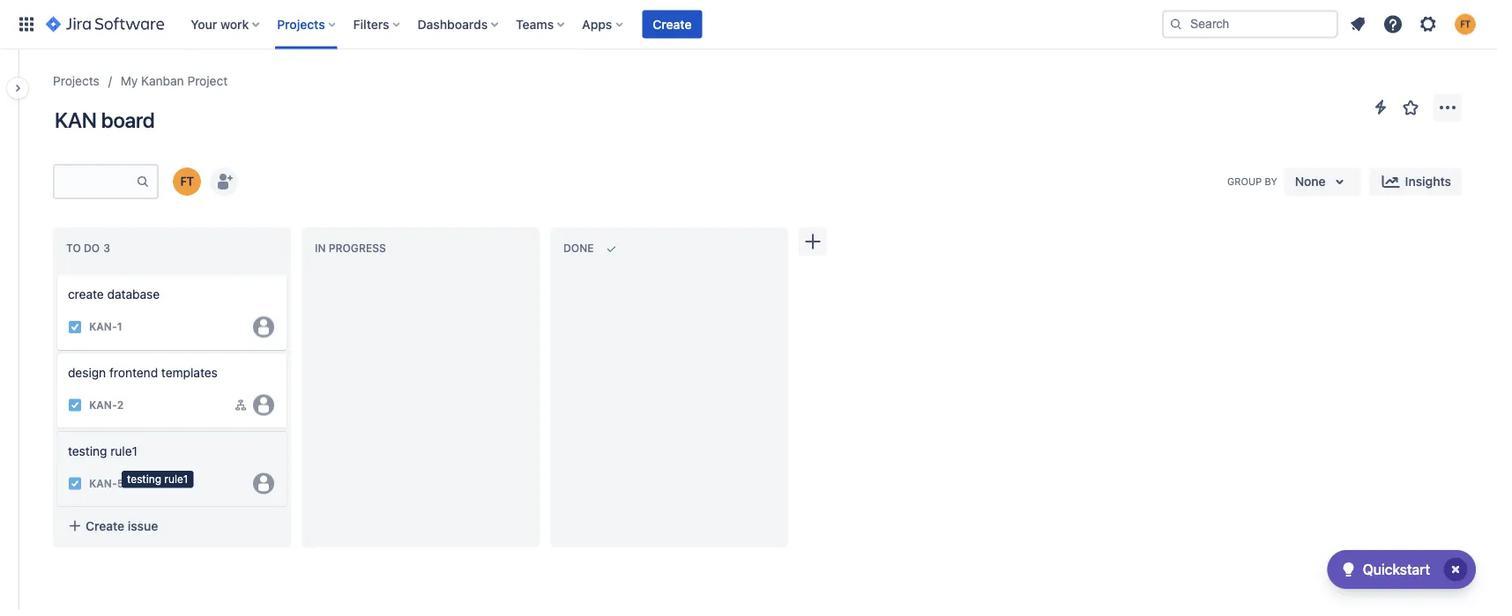 Task type: vqa. For each thing, say whether or not it's contained in the screenshot.
"DO"
yes



Task type: locate. For each thing, give the bounding box(es) containing it.
1 vertical spatial testing rule1
[[127, 473, 188, 486]]

settings image
[[1419, 14, 1440, 35]]

1 vertical spatial projects
[[53, 74, 99, 88]]

1 horizontal spatial projects
[[277, 17, 325, 31]]

0 vertical spatial create
[[653, 17, 692, 31]]

rule1 up create issue button
[[164, 473, 188, 486]]

to do element
[[66, 242, 114, 255]]

create issue image for design frontend templates
[[47, 341, 68, 362]]

3 kan- from the top
[[89, 478, 117, 490]]

testing rule1 tooltip
[[122, 471, 194, 488]]

unassigned image
[[253, 473, 274, 494]]

kan- down create database
[[89, 321, 117, 333]]

kan- down design
[[89, 399, 117, 412]]

kan-5 link
[[89, 476, 124, 491]]

task image
[[68, 320, 82, 334], [68, 398, 82, 412]]

1 horizontal spatial rule1
[[164, 473, 188, 486]]

0 horizontal spatial rule1
[[110, 444, 138, 458]]

task image for create database
[[68, 320, 82, 334]]

testing rule1
[[68, 444, 138, 458], [127, 473, 188, 486]]

create inside create issue button
[[86, 519, 125, 533]]

create
[[653, 17, 692, 31], [86, 519, 125, 533]]

projects up kan
[[53, 74, 99, 88]]

2 create issue image from the top
[[47, 420, 68, 441]]

create issue image for testing rule1
[[47, 420, 68, 441]]

1 vertical spatial task image
[[68, 398, 82, 412]]

create for create
[[653, 17, 692, 31]]

testing rule1 right 5
[[127, 473, 188, 486]]

rule1
[[110, 444, 138, 458], [164, 473, 188, 486]]

0 vertical spatial task image
[[68, 320, 82, 334]]

1 vertical spatial rule1
[[164, 473, 188, 486]]

task image left the kan-2 link
[[68, 398, 82, 412]]

primary element
[[11, 0, 1163, 49]]

kan- right task icon
[[89, 478, 117, 490]]

add people image
[[213, 171, 235, 192]]

create issue image
[[47, 263, 68, 284]]

0 horizontal spatial projects
[[53, 74, 99, 88]]

teams button
[[511, 10, 572, 38]]

1 task image from the top
[[68, 320, 82, 334]]

task image left kan-1 link
[[68, 320, 82, 334]]

insights image
[[1381, 171, 1402, 192]]

design frontend templates
[[68, 365, 218, 380]]

1 vertical spatial unassigned image
[[253, 395, 274, 416]]

my kanban project
[[121, 74, 228, 88]]

testing rule1 up kan-5
[[68, 444, 138, 458]]

testing right 5
[[127, 473, 161, 486]]

create left issue
[[86, 519, 125, 533]]

0 vertical spatial create issue image
[[47, 341, 68, 362]]

kanban
[[141, 74, 184, 88]]

kan-2 link
[[89, 398, 124, 413]]

Search this board text field
[[55, 166, 136, 198]]

1 create issue image from the top
[[47, 341, 68, 362]]

kan- for create
[[89, 321, 117, 333]]

testing
[[68, 444, 107, 458], [127, 473, 161, 486]]

projects inside popup button
[[277, 17, 325, 31]]

projects for projects popup button at top left
[[277, 17, 325, 31]]

star kan board image
[[1401, 97, 1422, 118]]

projects link
[[53, 71, 99, 92]]

create inside create "button"
[[653, 17, 692, 31]]

my kanban project link
[[121, 71, 228, 92]]

2 task image from the top
[[68, 398, 82, 412]]

quickstart
[[1364, 561, 1431, 578]]

in progress
[[315, 242, 386, 255]]

projects
[[277, 17, 325, 31], [53, 74, 99, 88]]

kan
[[55, 108, 97, 132]]

1 vertical spatial kan-
[[89, 399, 117, 412]]

0 vertical spatial testing
[[68, 444, 107, 458]]

0 horizontal spatial create
[[86, 519, 125, 533]]

1 horizontal spatial testing
[[127, 473, 161, 486]]

0 vertical spatial projects
[[277, 17, 325, 31]]

0 vertical spatial kan-
[[89, 321, 117, 333]]

2 unassigned image from the top
[[253, 395, 274, 416]]

create issue image up design
[[47, 341, 68, 362]]

filters
[[353, 17, 390, 31]]

0 horizontal spatial testing
[[68, 444, 107, 458]]

progress
[[329, 242, 386, 255]]

group
[[1228, 176, 1263, 187]]

dismiss quickstart image
[[1442, 556, 1471, 584]]

create
[[68, 287, 104, 302]]

automations menu button icon image
[[1371, 97, 1392, 118]]

create database
[[68, 287, 160, 302]]

testing inside tooltip
[[127, 473, 161, 486]]

create right 'apps' popup button
[[653, 17, 692, 31]]

testing up task icon
[[68, 444, 107, 458]]

create issue button
[[57, 510, 287, 542]]

funky town image
[[173, 168, 201, 196]]

dashboards
[[418, 17, 488, 31]]

1 horizontal spatial create
[[653, 17, 692, 31]]

banner
[[0, 0, 1498, 49]]

create button
[[642, 10, 703, 38]]

by
[[1265, 176, 1278, 187]]

filters button
[[348, 10, 407, 38]]

create issue image
[[47, 341, 68, 362], [47, 420, 68, 441]]

1 kan- from the top
[[89, 321, 117, 333]]

0 vertical spatial unassigned image
[[253, 317, 274, 338]]

kan board
[[55, 108, 155, 132]]

1 vertical spatial create
[[86, 519, 125, 533]]

1 vertical spatial testing
[[127, 473, 161, 486]]

1 vertical spatial create issue image
[[47, 420, 68, 441]]

create issue image up task icon
[[47, 420, 68, 441]]

unassigned image
[[253, 317, 274, 338], [253, 395, 274, 416]]

sidebar navigation image
[[0, 71, 39, 106]]

kan-
[[89, 321, 117, 333], [89, 399, 117, 412], [89, 478, 117, 490]]

rule1 up 5
[[110, 444, 138, 458]]

1 unassigned image from the top
[[253, 317, 274, 338]]

2
[[117, 399, 124, 412]]

insights button
[[1371, 168, 1463, 196]]

0 of 1 child issues complete image
[[234, 398, 248, 412], [234, 398, 248, 412]]

your profile and settings image
[[1456, 14, 1477, 35]]

rule1 inside tooltip
[[164, 473, 188, 486]]

2 kan- from the top
[[89, 399, 117, 412]]

projects right work on the left of page
[[277, 17, 325, 31]]

2 vertical spatial kan-
[[89, 478, 117, 490]]

kan-5
[[89, 478, 124, 490]]

projects button
[[272, 10, 343, 38]]

create for create issue
[[86, 519, 125, 533]]

none
[[1296, 174, 1326, 189]]

jira software image
[[46, 14, 164, 35], [46, 14, 164, 35]]



Task type: describe. For each thing, give the bounding box(es) containing it.
task image for design frontend templates
[[68, 398, 82, 412]]

help image
[[1383, 14, 1404, 35]]

your
[[191, 17, 217, 31]]

to
[[66, 242, 81, 255]]

kan- for testing
[[89, 478, 117, 490]]

search image
[[1170, 17, 1184, 31]]

frontend
[[109, 365, 158, 380]]

board
[[101, 108, 155, 132]]

my
[[121, 74, 138, 88]]

create issue
[[86, 519, 158, 533]]

project
[[187, 74, 228, 88]]

none button
[[1285, 168, 1362, 196]]

kan-2
[[89, 399, 124, 412]]

kan-1
[[89, 321, 122, 333]]

database
[[107, 287, 160, 302]]

insights
[[1406, 174, 1452, 189]]

group by
[[1228, 176, 1278, 187]]

do
[[84, 242, 100, 255]]

to do
[[66, 242, 100, 255]]

dashboards button
[[412, 10, 506, 38]]

banner containing your work
[[0, 0, 1498, 49]]

issue
[[128, 519, 158, 533]]

apps button
[[577, 10, 630, 38]]

your work
[[191, 17, 249, 31]]

0 vertical spatial rule1
[[110, 444, 138, 458]]

kan-1 link
[[89, 320, 122, 335]]

Search field
[[1163, 10, 1339, 38]]

your work button
[[185, 10, 267, 38]]

create column image
[[803, 231, 824, 252]]

work
[[221, 17, 249, 31]]

task image
[[68, 477, 82, 491]]

more image
[[1438, 97, 1459, 118]]

design
[[68, 365, 106, 380]]

check image
[[1339, 559, 1360, 580]]

in
[[315, 242, 326, 255]]

done
[[564, 242, 594, 255]]

teams
[[516, 17, 554, 31]]

apps
[[582, 17, 613, 31]]

testing rule1 inside testing rule1 tooltip
[[127, 473, 188, 486]]

projects for the projects link
[[53, 74, 99, 88]]

0 vertical spatial testing rule1
[[68, 444, 138, 458]]

templates
[[161, 365, 218, 380]]

1
[[117, 321, 122, 333]]

appswitcher icon image
[[16, 14, 37, 35]]

notifications image
[[1348, 14, 1369, 35]]

quickstart button
[[1328, 550, 1477, 589]]

5
[[117, 478, 124, 490]]

kan- for design
[[89, 399, 117, 412]]



